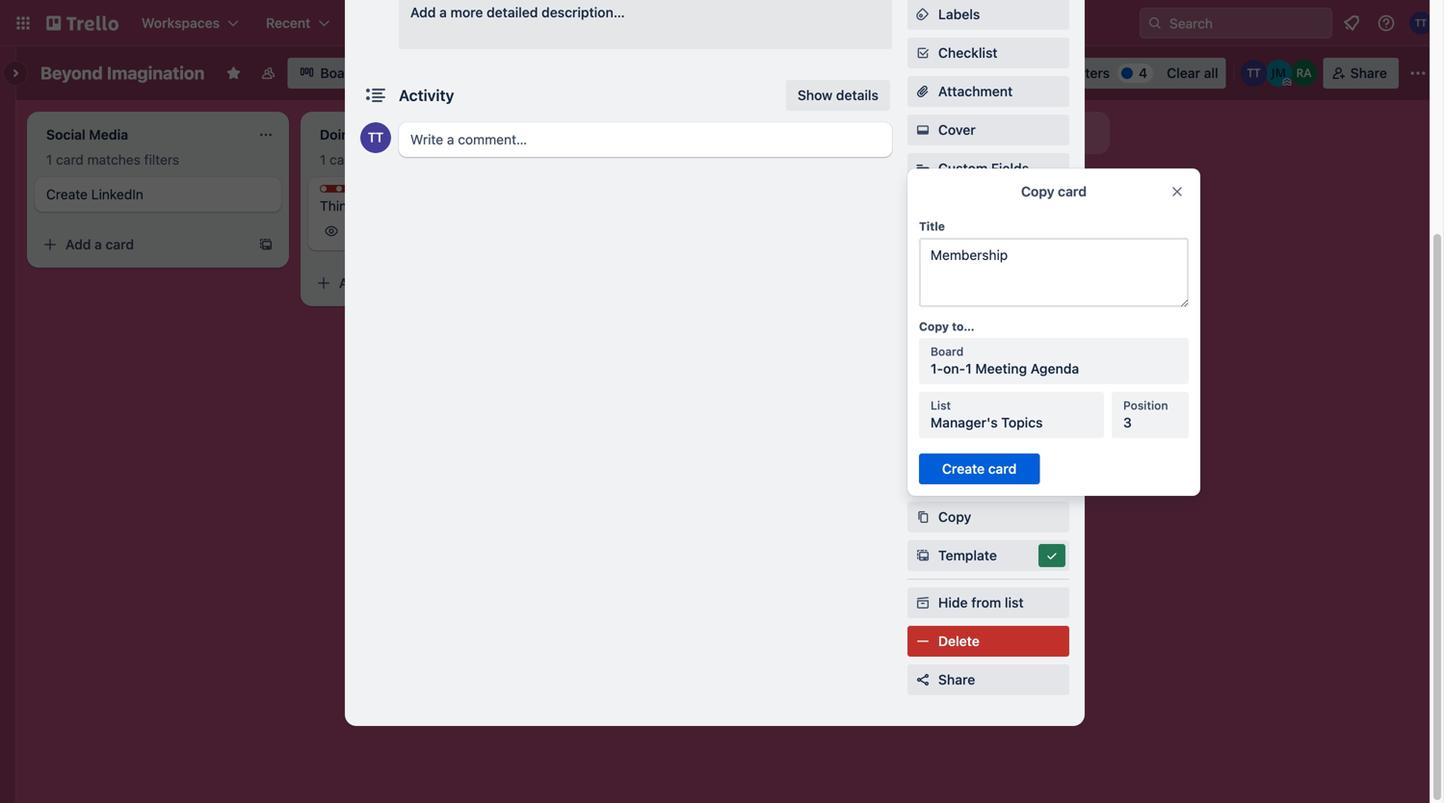 Task type: locate. For each thing, give the bounding box(es) containing it.
1 inside board 1-on-1 meeting agenda
[[966, 361, 972, 377]]

sm image
[[914, 5, 933, 24], [914, 120, 933, 140], [914, 469, 933, 489], [914, 594, 933, 613], [914, 632, 933, 652]]

power-ups
[[908, 210, 971, 224]]

share button
[[1324, 58, 1399, 89], [908, 665, 1070, 696]]

1 vertical spatial list
[[1005, 595, 1024, 611]]

show
[[798, 87, 833, 103]]

automation
[[908, 326, 973, 339]]

1 card matches filters up thoughts
[[320, 152, 453, 168]]

share for leftmost share button
[[939, 672, 976, 688]]

linkedin
[[91, 186, 144, 202]]

checklist link
[[908, 38, 1070, 68]]

to…
[[952, 320, 975, 333]]

add down thinking
[[339, 275, 365, 291]]

add button button
[[908, 386, 1070, 417]]

add a card down create linkedin
[[66, 237, 134, 253]]

board
[[320, 65, 358, 81], [931, 345, 964, 359]]

copy down 'move'
[[939, 509, 972, 525]]

card down thinking link
[[379, 275, 408, 291]]

1 horizontal spatial share
[[1351, 65, 1388, 81]]

0 vertical spatial board
[[320, 65, 358, 81]]

open information menu image
[[1377, 13, 1397, 33]]

sm image left cover at right
[[914, 120, 933, 140]]

sm image inside labels link
[[914, 5, 933, 24]]

list right from
[[1005, 595, 1024, 611]]

sm image left delete
[[914, 632, 933, 652]]

1 vertical spatial share
[[939, 672, 976, 688]]

add a card
[[66, 237, 134, 253], [339, 275, 408, 291]]

clear all button
[[1160, 58, 1227, 89]]

add left another
[[883, 125, 908, 141]]

topics
[[1002, 415, 1043, 431]]

move link
[[908, 464, 1070, 494]]

0 vertical spatial create
[[571, 15, 613, 31]]

labels link
[[908, 0, 1070, 30]]

position
[[1124, 399, 1169, 413]]

sm image inside hide from list link
[[914, 594, 933, 613]]

terry turtle (terryturtle) image right open information menu icon
[[1410, 12, 1433, 35]]

a left more
[[440, 4, 447, 20]]

1 up color: bold red, title: "thoughts" element
[[320, 152, 326, 168]]

list for add another list
[[965, 125, 984, 141]]

add a card button
[[35, 229, 251, 260], [308, 268, 524, 299]]

1 vertical spatial board
[[931, 345, 964, 359]]

filters up create linkedin link
[[144, 152, 179, 168]]

list
[[965, 125, 984, 141], [1005, 595, 1024, 611]]

1 up create linkedin
[[46, 152, 52, 168]]

add up manager's
[[939, 394, 964, 410]]

Membership text field
[[919, 238, 1189, 307]]

create for create
[[571, 15, 613, 31]]

meeting
[[976, 361, 1028, 377]]

board inside board 1-on-1 meeting agenda
[[931, 345, 964, 359]]

attachment button
[[908, 76, 1070, 107]]

3
[[1124, 415, 1132, 431]]

1 horizontal spatial 1
[[320, 152, 326, 168]]

1 horizontal spatial create
[[571, 15, 613, 31]]

4 sm image from the top
[[914, 594, 933, 613]]

add left more
[[411, 4, 436, 20]]

sm image inside delete link
[[914, 632, 933, 652]]

clear
[[1167, 65, 1201, 81]]

1 vertical spatial create
[[46, 186, 88, 202]]

add
[[411, 4, 436, 20], [883, 125, 908, 141], [66, 237, 91, 253], [339, 275, 365, 291], [939, 394, 964, 410]]

hide
[[939, 595, 968, 611]]

1 vertical spatial share button
[[908, 665, 1070, 696]]

copy down fields
[[1022, 184, 1055, 200]]

0 vertical spatial list
[[965, 125, 984, 141]]

add a card button down thinking link
[[308, 268, 524, 299]]

copy to…
[[919, 320, 975, 333]]

attachment
[[939, 83, 1013, 99]]

5 sm image from the top
[[914, 632, 933, 652]]

search image
[[1148, 15, 1163, 31]]

2 horizontal spatial filters
[[686, 152, 721, 168]]

thinking
[[320, 198, 373, 214]]

sm image inside checklist 'link'
[[914, 43, 933, 63]]

1 1 card matches filters from the left
[[46, 152, 179, 168]]

card down linkedin
[[106, 237, 134, 253]]

terry turtle (terryturtle) image
[[1410, 12, 1433, 35], [1241, 60, 1268, 87]]

1 card matches filters
[[46, 152, 179, 168], [320, 152, 453, 168]]

2 vertical spatial a
[[368, 275, 376, 291]]

matches up linkedin
[[87, 152, 141, 168]]

sm image for copy
[[914, 508, 933, 527]]

add another list button
[[848, 112, 1110, 154]]

2 horizontal spatial a
[[440, 4, 447, 20]]

a down create linkedin
[[95, 237, 102, 253]]

sm image left checklist
[[914, 43, 933, 63]]

sm image down actions
[[914, 508, 933, 527]]

sm image inside cover link
[[914, 120, 933, 140]]

workspace visible image
[[261, 66, 276, 81]]

card up membership text box
[[1058, 184, 1087, 200]]

create linkedin
[[46, 186, 144, 202]]

sm image left hide
[[914, 594, 933, 613]]

create
[[571, 15, 613, 31], [46, 186, 88, 202]]

1
[[46, 152, 52, 168], [320, 152, 326, 168], [966, 361, 972, 377]]

ruby anderson (rubyanderson7) image
[[1291, 60, 1318, 87]]

matches up thoughts
[[361, 152, 414, 168]]

create for create linkedin
[[46, 186, 88, 202]]

sm image inside move "link"
[[914, 469, 933, 489]]

1 horizontal spatial list
[[1005, 595, 1024, 611]]

jotform
[[939, 238, 992, 253]]

move
[[939, 471, 973, 487]]

add a card down thinking
[[339, 275, 408, 291]]

board link
[[288, 58, 370, 89]]

agenda
[[1031, 361, 1080, 377]]

share left show menu icon
[[1351, 65, 1388, 81]]

1 horizontal spatial terry turtle (terryturtle) image
[[1410, 12, 1433, 35]]

create linkedin link
[[46, 185, 270, 204]]

2 filters from the left
[[418, 152, 453, 168]]

board for board 1-on-1 meeting agenda
[[931, 345, 964, 359]]

Write a comment text field
[[399, 122, 892, 157]]

0 vertical spatial add a card
[[66, 237, 134, 253]]

detailed
[[487, 4, 538, 20]]

manager's
[[931, 415, 998, 431]]

checklist
[[939, 45, 998, 61]]

a down thinking
[[368, 275, 376, 291]]

filters
[[1071, 65, 1110, 81]]

delete link
[[908, 626, 1070, 657]]

list inside button
[[965, 125, 984, 141]]

template button
[[908, 541, 1070, 572]]

0 horizontal spatial add a card button
[[35, 229, 251, 260]]

2 horizontal spatial 1
[[966, 361, 972, 377]]

1 horizontal spatial board
[[931, 345, 964, 359]]

add button
[[939, 394, 1010, 410]]

2
[[594, 152, 602, 168]]

show details
[[798, 87, 879, 103]]

social
[[939, 355, 977, 371]]

sm image left labels
[[914, 5, 933, 24]]

actions
[[908, 443, 951, 457]]

0 horizontal spatial board
[[320, 65, 358, 81]]

a
[[440, 4, 447, 20], [95, 237, 102, 253], [368, 275, 376, 291]]

details
[[836, 87, 879, 103]]

create left linkedin
[[46, 186, 88, 202]]

1 vertical spatial terry turtle (terryturtle) image
[[1241, 60, 1268, 87]]

filters
[[144, 152, 179, 168], [418, 152, 453, 168], [686, 152, 721, 168]]

match
[[644, 152, 682, 168]]

0 vertical spatial terry turtle (terryturtle) image
[[1410, 12, 1433, 35]]

template
[[939, 548, 997, 564]]

filters right match
[[686, 152, 721, 168]]

1 sm image from the top
[[914, 5, 933, 24]]

board inside 'link'
[[320, 65, 358, 81]]

create inside create button
[[571, 15, 613, 31]]

1 vertical spatial add a card
[[339, 275, 408, 291]]

labels
[[939, 6, 981, 22]]

activity
[[399, 86, 454, 105]]

sm image left template
[[914, 546, 933, 566]]

2 sm image from the top
[[914, 120, 933, 140]]

1 left media in the top of the page
[[966, 361, 972, 377]]

create button
[[559, 8, 625, 39]]

0 horizontal spatial share
[[939, 672, 976, 688]]

add a card button down create linkedin link
[[35, 229, 251, 260]]

add a more detailed description…
[[411, 4, 625, 20]]

sm image inside copy link
[[914, 508, 933, 527]]

beyond
[[40, 63, 103, 83]]

on-
[[944, 361, 966, 377]]

1 horizontal spatial add a card
[[339, 275, 408, 291]]

share
[[1351, 65, 1388, 81], [939, 672, 976, 688]]

board right workspace visible icon
[[320, 65, 358, 81]]

filters up thinking link
[[418, 152, 453, 168]]

2 vertical spatial copy
[[939, 509, 972, 525]]

board for board
[[320, 65, 358, 81]]

power-
[[908, 210, 948, 224]]

1 horizontal spatial matches
[[361, 152, 414, 168]]

0 horizontal spatial share button
[[908, 665, 1070, 696]]

3 sm image from the top
[[914, 469, 933, 489]]

board up on-
[[931, 345, 964, 359]]

list up custom fields
[[965, 125, 984, 141]]

copy for copy to…
[[919, 320, 949, 333]]

share down delete
[[939, 672, 976, 688]]

0 vertical spatial share
[[1351, 65, 1388, 81]]

1 horizontal spatial add a card button
[[308, 268, 524, 299]]

None submit
[[919, 454, 1040, 485]]

0 horizontal spatial 1 card matches filters
[[46, 152, 179, 168]]

3 filters from the left
[[686, 152, 721, 168]]

1 card matches filters up linkedin
[[46, 152, 179, 168]]

sm image
[[914, 43, 933, 63], [914, 508, 933, 527], [914, 546, 933, 566], [1043, 546, 1062, 566]]

card
[[56, 152, 84, 168], [330, 152, 357, 168], [1058, 184, 1087, 200], [106, 237, 134, 253], [379, 275, 408, 291]]

0 vertical spatial share button
[[1324, 58, 1399, 89]]

0 horizontal spatial filters
[[144, 152, 179, 168]]

matches
[[87, 152, 141, 168], [361, 152, 414, 168]]

create right detailed
[[571, 15, 613, 31]]

0 horizontal spatial create
[[46, 186, 88, 202]]

sm image for labels
[[914, 5, 933, 24]]

1 horizontal spatial 1 card matches filters
[[320, 152, 453, 168]]

0 horizontal spatial list
[[965, 125, 984, 141]]

create inside create linkedin link
[[46, 186, 88, 202]]

sm image down actions
[[914, 469, 933, 489]]

1 horizontal spatial filters
[[418, 152, 453, 168]]

1 vertical spatial copy
[[919, 320, 949, 333]]

1 matches from the left
[[87, 152, 141, 168]]

1 horizontal spatial share button
[[1324, 58, 1399, 89]]

0 horizontal spatial matches
[[87, 152, 141, 168]]

Board name text field
[[31, 58, 214, 89]]

card up color: bold red, title: "thoughts" element
[[330, 152, 357, 168]]

share button down delete link
[[908, 665, 1070, 696]]

copy card
[[1022, 184, 1087, 200]]

title
[[919, 220, 945, 233]]

share button down "0 notifications" image
[[1324, 58, 1399, 89]]

0 vertical spatial copy
[[1022, 184, 1055, 200]]

terry turtle (terryturtle) image right all
[[1241, 60, 1268, 87]]

more
[[451, 4, 483, 20]]

copy left to… at the right top of page
[[919, 320, 949, 333]]

1 vertical spatial a
[[95, 237, 102, 253]]



Task type: vqa. For each thing, say whether or not it's contained in the screenshot.
Add board icon
no



Task type: describe. For each thing, give the bounding box(es) containing it.
0 vertical spatial a
[[440, 4, 447, 20]]

0 notifications image
[[1341, 12, 1364, 35]]

thoughts thinking
[[320, 186, 392, 214]]

from
[[972, 595, 1002, 611]]

thinking link
[[320, 197, 544, 216]]

add for add a more detailed description… link at top
[[411, 4, 436, 20]]

imagination
[[107, 63, 205, 83]]

cards
[[605, 152, 640, 168]]

position 3
[[1124, 399, 1169, 431]]

Search field
[[1163, 9, 1332, 38]]

hide from list link
[[908, 588, 1070, 619]]

copy for copy card
[[1022, 184, 1055, 200]]

0 vertical spatial add a card button
[[35, 229, 251, 260]]

automation image
[[1007, 58, 1034, 85]]

ups
[[948, 210, 971, 224]]

0 horizontal spatial terry turtle (terryturtle) image
[[1241, 60, 1268, 87]]

delete
[[939, 634, 980, 650]]

sm image for move
[[914, 469, 933, 489]]

0 horizontal spatial a
[[95, 237, 102, 253]]

sm image for checklist
[[914, 43, 933, 63]]

show menu image
[[1409, 64, 1428, 83]]

1-
[[931, 361, 944, 377]]

sm image for hide from list
[[914, 594, 933, 613]]

sm image down copy link
[[1043, 546, 1062, 566]]

social media
[[939, 355, 1020, 371]]

create from template… image
[[258, 237, 274, 253]]

add for "add another list" button
[[883, 125, 908, 141]]

power ups image
[[980, 66, 996, 81]]

share for right share button
[[1351, 65, 1388, 81]]

0 horizontal spatial add a card
[[66, 237, 134, 253]]

cover
[[939, 122, 976, 138]]

add another list
[[883, 125, 984, 141]]

sm image for cover
[[914, 120, 933, 140]]

media
[[981, 355, 1020, 371]]

thoughts
[[339, 186, 392, 200]]

fields
[[992, 160, 1029, 176]]

sm image for template
[[914, 546, 933, 566]]

2 cards match filters
[[594, 152, 721, 168]]

card up create linkedin
[[56, 152, 84, 168]]

1 filters from the left
[[144, 152, 179, 168]]

custom
[[939, 160, 988, 176]]

list for hide from list
[[1005, 595, 1024, 611]]

another
[[912, 125, 961, 141]]

board 1-on-1 meeting agenda
[[931, 345, 1080, 377]]

4
[[1139, 65, 1148, 81]]

button
[[968, 394, 1010, 410]]

1 horizontal spatial a
[[368, 275, 376, 291]]

back to home image
[[46, 8, 119, 39]]

clear all
[[1167, 65, 1219, 81]]

0 horizontal spatial 1
[[46, 152, 52, 168]]

all
[[1204, 65, 1219, 81]]

cover link
[[908, 115, 1070, 146]]

description…
[[542, 4, 625, 20]]

copy link
[[908, 502, 1070, 533]]

custom fields
[[939, 160, 1029, 176]]

hide from list
[[939, 595, 1024, 611]]

show details link
[[786, 80, 891, 111]]

add for add button button
[[939, 394, 964, 410]]

list manager's topics
[[931, 399, 1043, 431]]

add a more detailed description… link
[[399, 0, 892, 49]]

2 matches from the left
[[361, 152, 414, 168]]

terry turtle (terryturtle) image
[[360, 122, 391, 153]]

1 vertical spatial add a card button
[[308, 268, 524, 299]]

custom fields button
[[908, 159, 1070, 178]]

star or unstar board image
[[226, 66, 241, 81]]

beyond imagination
[[40, 63, 205, 83]]

sm image for delete
[[914, 632, 933, 652]]

jeremy miller (jeremymiller198) image
[[1266, 60, 1293, 87]]

add down create linkedin
[[66, 237, 91, 253]]

color: bold red, title: "thoughts" element
[[320, 185, 392, 200]]

list
[[931, 399, 951, 413]]

primary element
[[0, 0, 1445, 46]]

2 1 card matches filters from the left
[[320, 152, 453, 168]]

social media button
[[908, 348, 1070, 379]]



